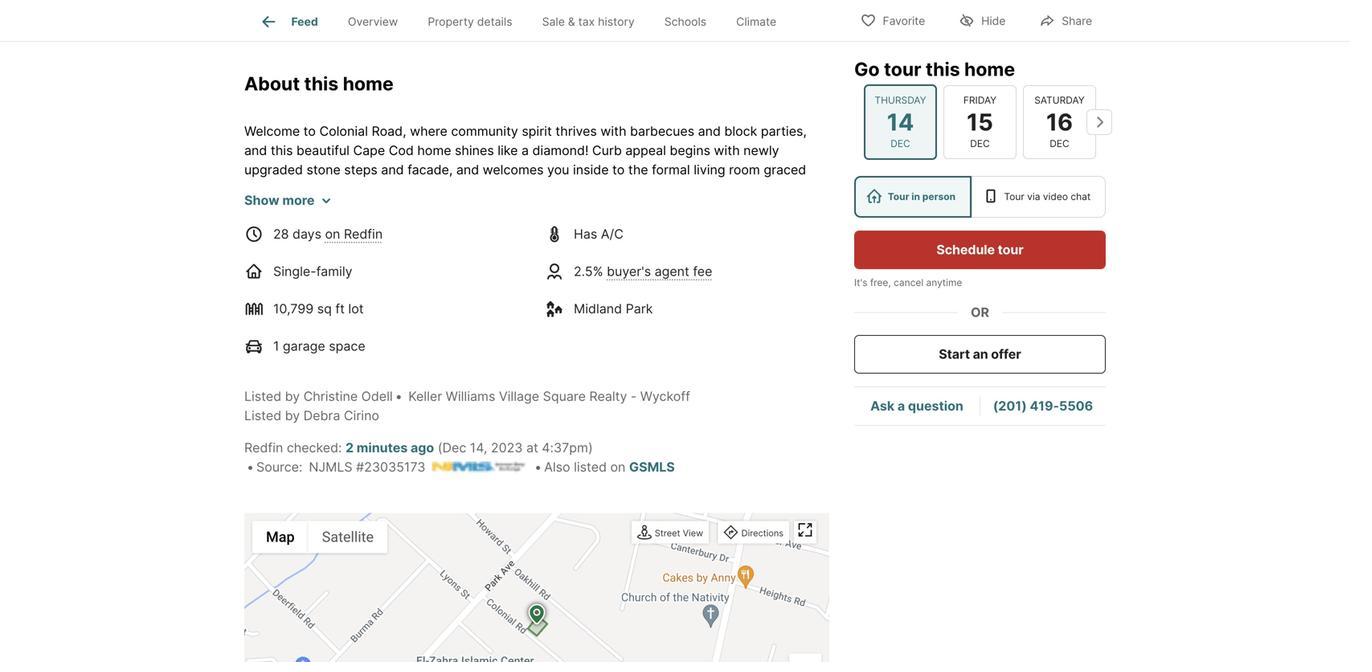 Task type: describe. For each thing, give the bounding box(es) containing it.
home inside welcome to colonial road, where community spirit thrives with barbecues and block parties, and this beautiful cape cod home shines like a diamond!  curb appeal begins with newly upgraded stone steps and facade, and welcomes you inside to the formal living room graced with glistening pine floors and crown molding. an archway leads to the dining area and modern kitchen with new stainless appliances, continuing to a beautifully-tiled family room with a gas fireplace and a separate reading nook. two bedrooms and a full bath round out the first floor. ascend upstairs and discover a retreat-worthy primary suite with new hardwood flooring, outstanding closet space, linear fireplace and a renovated luxurious bath. the oversized two-car garage offers a second-floor office/loft, while the fully-fenced yard invites al fresco dining on the paver patio. updates include a new gas boiler, central air, sprinkler system, and a new driveway. come see this gem for yourself.
[[418, 143, 452, 158]]

a right like
[[522, 143, 529, 158]]

a down the office/loft,
[[446, 297, 453, 313]]

checked:
[[287, 440, 342, 456]]

cirino
[[344, 408, 380, 424]]

newly
[[744, 143, 780, 158]]

separate
[[338, 220, 391, 235]]

and down cod
[[381, 162, 404, 177]]

has
[[574, 226, 598, 242]]

go tour this home
[[855, 58, 1016, 80]]

offer
[[992, 347, 1022, 362]]

second-
[[341, 278, 391, 293]]

hide
[[982, 14, 1006, 28]]

map
[[266, 529, 295, 546]]

reading
[[395, 220, 441, 235]]

a down closet
[[330, 278, 337, 293]]

14
[[887, 108, 915, 136]]

you
[[548, 162, 570, 177]]

this up upgraded
[[271, 143, 293, 158]]

yard
[[625, 278, 652, 293]]

a up linear
[[427, 239, 435, 255]]

video
[[1044, 191, 1069, 203]]

office/loft,
[[423, 278, 486, 293]]

sprinkler
[[619, 297, 671, 313]]

agent
[[655, 264, 690, 279]]

street view
[[655, 528, 704, 539]]

overview tab
[[333, 2, 413, 41]]

area
[[718, 181, 744, 197]]

where
[[410, 123, 448, 139]]

archway
[[547, 181, 598, 197]]

1 vertical spatial gas
[[486, 297, 508, 313]]

park
[[626, 301, 653, 317]]

family inside welcome to colonial road, where community spirit thrives with barbecues and block parties, and this beautiful cape cod home shines like a diamond!  curb appeal begins with newly upgraded stone steps and facade, and welcomes you inside to the formal living room graced with glistening pine floors and crown molding. an archway leads to the dining area and modern kitchen with new stainless appliances, continuing to a beautifully-tiled family room with a gas fireplace and a separate reading nook. two bedrooms and a full bath round out the first floor. ascend upstairs and discover a retreat-worthy primary suite with new hardwood flooring, outstanding closet space, linear fireplace and a renovated luxurious bath. the oversized two-car garage offers a second-floor office/loft, while the fully-fenced yard invites al fresco dining on the paver patio. updates include a new gas boiler, central air, sprinkler system, and a new driveway. come see this gem for yourself.
[[673, 200, 710, 216]]

and down fresco
[[726, 297, 748, 313]]

and down shines
[[457, 162, 479, 177]]

1 vertical spatial fireplace
[[441, 258, 494, 274]]

show
[[244, 192, 280, 208]]

fee
[[693, 264, 713, 279]]

appeal
[[626, 143, 666, 158]]

tour in person option
[[855, 176, 972, 218]]

28 days on redfin
[[273, 226, 383, 242]]

beautiful
[[297, 143, 350, 158]]

dec for 14
[[891, 138, 911, 150]]

community
[[451, 123, 518, 139]]

a left full
[[602, 220, 609, 235]]

to up beautiful
[[304, 123, 316, 139]]

#
[[356, 459, 364, 475]]

new down two-
[[763, 297, 788, 313]]

tax
[[579, 15, 595, 28]]

welcome
[[244, 123, 300, 139]]

closet
[[320, 258, 357, 274]]

or
[[971, 305, 990, 320]]

with down 'block'
[[714, 143, 740, 158]]

offers
[[291, 278, 326, 293]]

ask
[[871, 398, 895, 414]]

4:37pm)
[[542, 440, 593, 456]]

sale
[[542, 15, 565, 28]]

yourself.
[[447, 316, 499, 332]]

new down pine
[[322, 200, 348, 216]]

barbecues
[[630, 123, 695, 139]]

single-
[[273, 264, 316, 279]]

midland
[[574, 301, 622, 317]]

and right the area
[[748, 181, 770, 197]]

oversized
[[720, 258, 778, 274]]

1 horizontal spatial gas
[[788, 200, 810, 216]]

realty
[[590, 389, 627, 404]]

primary
[[531, 239, 577, 255]]

0 horizontal spatial home
[[343, 72, 394, 95]]

and up suite
[[575, 220, 598, 235]]

1 listed from the top
[[244, 389, 282, 404]]

tab list containing feed
[[244, 0, 805, 41]]

for
[[427, 316, 443, 332]]

property details tab
[[413, 2, 527, 41]]

days
[[293, 226, 322, 242]]

bedrooms
[[510, 220, 572, 235]]

pine
[[336, 181, 362, 197]]

to up leads
[[613, 162, 625, 177]]

a down oversized
[[752, 297, 759, 313]]

details
[[477, 15, 513, 28]]

with up the luxurious
[[615, 239, 641, 255]]

buyer's
[[607, 264, 651, 279]]

start an offer
[[939, 347, 1022, 362]]

0 horizontal spatial dining
[[677, 181, 714, 197]]

0 horizontal spatial family
[[316, 264, 353, 279]]

cancel
[[894, 277, 924, 289]]

air,
[[597, 297, 615, 313]]

sale & tax history tab
[[527, 2, 650, 41]]

nook.
[[444, 220, 478, 235]]

cape
[[353, 143, 385, 158]]

next image
[[1087, 109, 1113, 135]]

bath
[[634, 220, 662, 235]]

map region
[[200, 508, 1024, 663]]

a up floor.
[[778, 200, 785, 216]]

fully-
[[548, 278, 579, 293]]

tour for tour via video chat
[[1005, 191, 1025, 203]]

and up upstairs
[[301, 220, 323, 235]]

garage inside welcome to colonial road, where community spirit thrives with barbecues and block parties, and this beautiful cape cod home shines like a diamond!  curb appeal begins with newly upgraded stone steps and facade, and welcomes you inside to the formal living room graced with glistening pine floors and crown molding. an archway leads to the dining area and modern kitchen with new stainless appliances, continuing to a beautifully-tiled family room with a gas fireplace and a separate reading nook. two bedrooms and a full bath round out the first floor. ascend upstairs and discover a retreat-worthy primary suite with new hardwood flooring, outstanding closet space, linear fireplace and a renovated luxurious bath. the oversized two-car garage offers a second-floor office/loft, while the fully-fenced yard invites al fresco dining on the paver patio. updates include a new gas boiler, central air, sprinkler system, and a new driveway. come see this gem for yourself.
[[244, 278, 287, 293]]

ft
[[336, 301, 345, 317]]

like
[[498, 143, 518, 158]]

a up upstairs
[[327, 220, 334, 235]]

and down facade,
[[404, 181, 427, 197]]

419-
[[1030, 398, 1060, 414]]

wyckoff
[[641, 389, 691, 404]]

parties,
[[761, 123, 807, 139]]

• inside listed by christine odell • keller williams village square realty - wyckoff listed by debra cirino
[[395, 389, 403, 404]]

2 horizontal spatial home
[[965, 58, 1016, 80]]

overview
[[348, 15, 398, 28]]

view
[[683, 528, 704, 539]]

thrives
[[556, 123, 597, 139]]

15
[[967, 108, 994, 136]]

0 vertical spatial on
[[325, 226, 340, 242]]

ask a question
[[871, 398, 964, 414]]

molding.
[[471, 181, 523, 197]]

start an offer button
[[855, 335, 1106, 374]]

round
[[666, 220, 701, 235]]

cod
[[389, 143, 414, 158]]

shines
[[455, 143, 494, 158]]

at
[[527, 440, 539, 456]]

williams
[[446, 389, 496, 404]]

invites
[[655, 278, 695, 293]]

on redfin link
[[325, 226, 383, 242]]

• source: njmls # 23035173
[[247, 459, 426, 475]]

satellite button
[[308, 521, 388, 553]]

tour via video chat option
[[972, 176, 1106, 218]]

it's free, cancel anytime
[[855, 277, 963, 289]]

floors
[[366, 181, 400, 197]]

on inside welcome to colonial road, where community spirit thrives with barbecues and block parties, and this beautiful cape cod home shines like a diamond!  curb appeal begins with newly upgraded stone steps and facade, and welcomes you inside to the formal living room graced with glistening pine floors and crown molding. an archway leads to the dining area and modern kitchen with new stainless appliances, continuing to a beautifully-tiled family room with a gas fireplace and a separate reading nook. two bedrooms and a full bath round out the first floor. ascend upstairs and discover a retreat-worthy primary suite with new hardwood flooring, outstanding closet space, linear fireplace and a renovated luxurious bath. the oversized two-car garage offers a second-floor office/loft, while the fully-fenced yard invites al fresco dining on the paver patio. updates include a new gas boiler, central air, sprinkler system, and a new driveway. come see this gem for yourself.
[[795, 278, 810, 293]]

to up tiled
[[637, 181, 650, 197]]



Task type: vqa. For each thing, say whether or not it's contained in the screenshot.
'garage' within the Welcome to Colonial Road, where community spirit thrives with barbecues and block parties, and this beautiful Cape Cod home shines like a diamond!  Curb appeal begins with newly upgraded stone steps and facade, and welcomes you inside to the formal living room graced with glistening pine floors and crown molding. An archway leads to the dining area and modern kitchen with new stainless appliances, continuing to a beautifully-tiled family room with a gas fireplace and a separate reading nook. Two bedrooms and a full bath round out the first floor. Ascend upstairs and discover a retreat-worthy Primary Suite with new hardwood flooring, outstanding closet space, linear fireplace and a renovated luxurious bath. The oversized two-car garage offers a second-floor office/loft, while the fully-fenced yard invites al fresco dining on the paver patio. Updates include a new gas boiler, central air, sprinkler system, and a new driveway. Come see this gem for yourself.
yes



Task type: locate. For each thing, give the bounding box(es) containing it.
tour left via
[[1005, 191, 1025, 203]]

while
[[489, 278, 521, 293]]

tour inside button
[[998, 242, 1024, 258]]

patio.
[[306, 297, 340, 313]]

0 horizontal spatial tour
[[884, 58, 922, 80]]

1 horizontal spatial redfin
[[344, 226, 383, 242]]

single-family
[[273, 264, 353, 279]]

0 horizontal spatial fireplace
[[244, 220, 297, 235]]

1 by from the top
[[285, 389, 300, 404]]

dining down living
[[677, 181, 714, 197]]

about this home
[[244, 72, 394, 95]]

dec down 16
[[1050, 138, 1070, 150]]

(201) 419-5506 link
[[994, 398, 1094, 414]]

steps
[[344, 162, 378, 177]]

dec inside thursday 14 dec
[[891, 138, 911, 150]]

a right 'ask'
[[898, 398, 906, 414]]

feed link
[[259, 12, 318, 31]]

garage down outstanding
[[244, 278, 287, 293]]

tour for schedule
[[998, 242, 1024, 258]]

• for • source: njmls # 23035173
[[247, 459, 254, 475]]

2 listed from the top
[[244, 408, 282, 424]]

(dec
[[438, 440, 467, 456]]

sq
[[317, 301, 332, 317]]

show more
[[244, 192, 315, 208]]

1 vertical spatial by
[[285, 408, 300, 424]]

list box
[[855, 176, 1106, 218]]

discover
[[372, 239, 424, 255]]

0 horizontal spatial redfin
[[244, 440, 283, 456]]

new
[[322, 200, 348, 216], [645, 239, 670, 255], [457, 297, 482, 313], [763, 297, 788, 313]]

tour in person
[[888, 191, 956, 203]]

family up 'round'
[[673, 200, 710, 216]]

redfin down stainless
[[344, 226, 383, 242]]

odell
[[362, 389, 393, 404]]

room up the area
[[729, 162, 760, 177]]

tab list
[[244, 0, 805, 41]]

this
[[926, 58, 961, 80], [304, 72, 339, 95], [271, 143, 293, 158], [371, 316, 393, 332]]

linear
[[404, 258, 438, 274]]

home up facade,
[[418, 143, 452, 158]]

0 vertical spatial listed
[[244, 389, 282, 404]]

schedule tour button
[[855, 231, 1106, 269]]

• for • also listed on gsmls
[[535, 459, 542, 475]]

continuing
[[480, 200, 544, 216]]

1 horizontal spatial family
[[673, 200, 710, 216]]

the
[[629, 162, 649, 177], [653, 181, 673, 197], [728, 220, 748, 235], [524, 278, 544, 293], [244, 297, 264, 313]]

1 horizontal spatial •
[[395, 389, 403, 404]]

living
[[694, 162, 726, 177]]

out
[[704, 220, 724, 235]]

tiled
[[644, 200, 670, 216]]

tour for go
[[884, 58, 922, 80]]

0 vertical spatial by
[[285, 389, 300, 404]]

and down welcome
[[244, 143, 267, 158]]

tour left in
[[888, 191, 910, 203]]

• also listed on gsmls
[[535, 459, 675, 475]]

to
[[304, 123, 316, 139], [613, 162, 625, 177], [637, 181, 650, 197], [548, 200, 560, 216]]

2 dec from the left
[[971, 138, 990, 150]]

schedule tour
[[937, 242, 1024, 258]]

and down worthy
[[497, 258, 520, 274]]

the right out
[[728, 220, 748, 235]]

2 by from the top
[[285, 408, 300, 424]]

16
[[1047, 108, 1074, 136]]

0 horizontal spatial tour
[[888, 191, 910, 203]]

the up boiler,
[[524, 278, 544, 293]]

glistening
[[274, 181, 333, 197]]

dec inside friday 15 dec
[[971, 138, 990, 150]]

0 vertical spatial tour
[[884, 58, 922, 80]]

this up thursday
[[926, 58, 961, 80]]

modern
[[774, 181, 821, 197]]

upgraded
[[244, 162, 303, 177]]

curb
[[593, 143, 622, 158]]

• left source: on the bottom of the page
[[247, 459, 254, 475]]

on right days
[[325, 226, 340, 242]]

on down two-
[[795, 278, 810, 293]]

appliances,
[[408, 200, 477, 216]]

1 dec from the left
[[891, 138, 911, 150]]

home up road,
[[343, 72, 394, 95]]

leads
[[601, 181, 634, 197]]

dec for 16
[[1050, 138, 1070, 150]]

paver
[[268, 297, 302, 313]]

2 horizontal spatial dec
[[1050, 138, 1070, 150]]

space,
[[361, 258, 401, 274]]

lot
[[348, 301, 364, 317]]

the down appeal
[[629, 162, 649, 177]]

redfin
[[344, 226, 383, 242], [244, 440, 283, 456]]

graced
[[764, 162, 807, 177]]

(201) 419-5506
[[994, 398, 1094, 414]]

renovated
[[535, 258, 596, 274]]

1 vertical spatial redfin
[[244, 440, 283, 456]]

saturday
[[1035, 94, 1085, 106]]

gas down the while
[[486, 297, 508, 313]]

fireplace
[[244, 220, 297, 235], [441, 258, 494, 274]]

hide button
[[946, 4, 1020, 37]]

list box containing tour in person
[[855, 176, 1106, 218]]

and down separate
[[346, 239, 369, 255]]

retreat-
[[438, 239, 485, 255]]

fireplace up ascend
[[244, 220, 297, 235]]

dec for 15
[[971, 138, 990, 150]]

schedule
[[937, 242, 995, 258]]

hardwood
[[674, 239, 735, 255]]

tour
[[884, 58, 922, 80], [998, 242, 1024, 258]]

listed
[[574, 459, 607, 475]]

climate tab
[[722, 2, 792, 41]]

-
[[631, 389, 637, 404]]

colonial
[[320, 123, 368, 139]]

•
[[395, 389, 403, 404], [247, 459, 254, 475], [535, 459, 542, 475]]

see
[[345, 316, 367, 332]]

2 vertical spatial on
[[611, 459, 626, 475]]

dec down 15
[[971, 138, 990, 150]]

None button
[[864, 84, 938, 160], [944, 85, 1017, 159], [1024, 85, 1097, 159], [864, 84, 938, 160], [944, 85, 1017, 159], [1024, 85, 1097, 159]]

tour up thursday
[[884, 58, 922, 80]]

gsmls
[[630, 459, 675, 475]]

luxurious
[[600, 258, 654, 274]]

with down glistening
[[293, 200, 318, 216]]

kitchen
[[244, 200, 289, 216]]

property
[[428, 15, 474, 28]]

this down updates on the top left
[[371, 316, 393, 332]]

a down worthy
[[524, 258, 531, 274]]

0 vertical spatial dining
[[677, 181, 714, 197]]

boiler,
[[511, 297, 548, 313]]

gas down modern
[[788, 200, 810, 216]]

0 horizontal spatial •
[[247, 459, 254, 475]]

to up bedrooms
[[548, 200, 560, 216]]

1 horizontal spatial on
[[611, 459, 626, 475]]

home up friday
[[965, 58, 1016, 80]]

inside
[[573, 162, 609, 177]]

with
[[601, 123, 627, 139], [714, 143, 740, 158], [244, 181, 270, 197], [293, 200, 318, 216], [748, 200, 774, 216], [615, 239, 641, 255]]

with up first
[[748, 200, 774, 216]]

tour right schedule
[[998, 242, 1024, 258]]

1 horizontal spatial tour
[[998, 242, 1024, 258]]

1 horizontal spatial dining
[[754, 278, 791, 293]]

first
[[751, 220, 775, 235]]

schools tab
[[650, 2, 722, 41]]

the up driveway.
[[244, 297, 264, 313]]

0 horizontal spatial on
[[325, 226, 340, 242]]

menu bar
[[252, 521, 388, 553]]

favorite
[[883, 14, 926, 28]]

the
[[693, 258, 716, 274]]

garage right 1
[[283, 338, 325, 354]]

beautifully-
[[574, 200, 644, 216]]

car
[[810, 258, 830, 274]]

dec inside saturday 16 dec
[[1050, 138, 1070, 150]]

fireplace down retreat-
[[441, 258, 494, 274]]

listed down 1
[[244, 389, 282, 404]]

menu bar containing map
[[252, 521, 388, 553]]

come
[[306, 316, 342, 332]]

a down archway
[[563, 200, 571, 216]]

3 dec from the left
[[1050, 138, 1070, 150]]

0 vertical spatial room
[[729, 162, 760, 177]]

1 vertical spatial dining
[[754, 278, 791, 293]]

listed by christine odell • keller williams village square realty - wyckoff listed by debra cirino
[[244, 389, 691, 424]]

1 horizontal spatial fireplace
[[441, 258, 494, 274]]

0 vertical spatial family
[[673, 200, 710, 216]]

0 vertical spatial gas
[[788, 200, 810, 216]]

2023
[[491, 440, 523, 456]]

• left also
[[535, 459, 542, 475]]

1 vertical spatial tour
[[998, 242, 1024, 258]]

upstairs
[[294, 239, 342, 255]]

with up kitchen
[[244, 181, 270, 197]]

1 vertical spatial garage
[[283, 338, 325, 354]]

0 vertical spatial fireplace
[[244, 220, 297, 235]]

also
[[544, 459, 571, 475]]

ask a question link
[[871, 398, 964, 414]]

• right odell
[[395, 389, 403, 404]]

chat
[[1071, 191, 1091, 203]]

tour for tour in person
[[888, 191, 910, 203]]

1 horizontal spatial home
[[418, 143, 452, 158]]

by left christine
[[285, 389, 300, 404]]

the up tiled
[[653, 181, 673, 197]]

dec down 14
[[891, 138, 911, 150]]

1 horizontal spatial dec
[[971, 138, 990, 150]]

this right about
[[304, 72, 339, 95]]

block
[[725, 123, 758, 139]]

and up the begins
[[698, 123, 721, 139]]

favorite button
[[847, 4, 939, 37]]

listing provided courtesy of new jersey multiple listing service, inc. (njmls) image
[[432, 462, 526, 473]]

buyer's agent fee link
[[607, 264, 713, 279]]

on right listed
[[611, 459, 626, 475]]

10,799
[[273, 301, 314, 317]]

dining down two-
[[754, 278, 791, 293]]

listed up source: on the bottom of the page
[[244, 408, 282, 424]]

two-
[[782, 258, 810, 274]]

1 tour from the left
[[888, 191, 910, 203]]

ago
[[411, 440, 434, 456]]

stainless
[[351, 200, 404, 216]]

redfin checked: 2 minutes ago (dec 14, 2023 at 4:37pm)
[[244, 440, 593, 456]]

2 horizontal spatial •
[[535, 459, 542, 475]]

1 horizontal spatial tour
[[1005, 191, 1025, 203]]

0 vertical spatial garage
[[244, 278, 287, 293]]

space
[[329, 338, 366, 354]]

2 horizontal spatial on
[[795, 278, 810, 293]]

start
[[939, 347, 970, 362]]

family down upstairs
[[316, 264, 353, 279]]

1 vertical spatial family
[[316, 264, 353, 279]]

room down the area
[[713, 200, 744, 216]]

new down bath
[[645, 239, 670, 255]]

by left debra
[[285, 408, 300, 424]]

1 vertical spatial on
[[795, 278, 810, 293]]

climate
[[737, 15, 777, 28]]

worthy
[[485, 239, 527, 255]]

0 horizontal spatial dec
[[891, 138, 911, 150]]

new up yourself.
[[457, 297, 482, 313]]

1 vertical spatial listed
[[244, 408, 282, 424]]

1 vertical spatial room
[[713, 200, 744, 216]]

minutes
[[357, 440, 408, 456]]

0 vertical spatial redfin
[[344, 226, 383, 242]]

redfin up source: on the bottom of the page
[[244, 440, 283, 456]]

2 tour from the left
[[1005, 191, 1025, 203]]

with up curb
[[601, 123, 627, 139]]

schools
[[665, 15, 707, 28]]

0 horizontal spatial gas
[[486, 297, 508, 313]]



